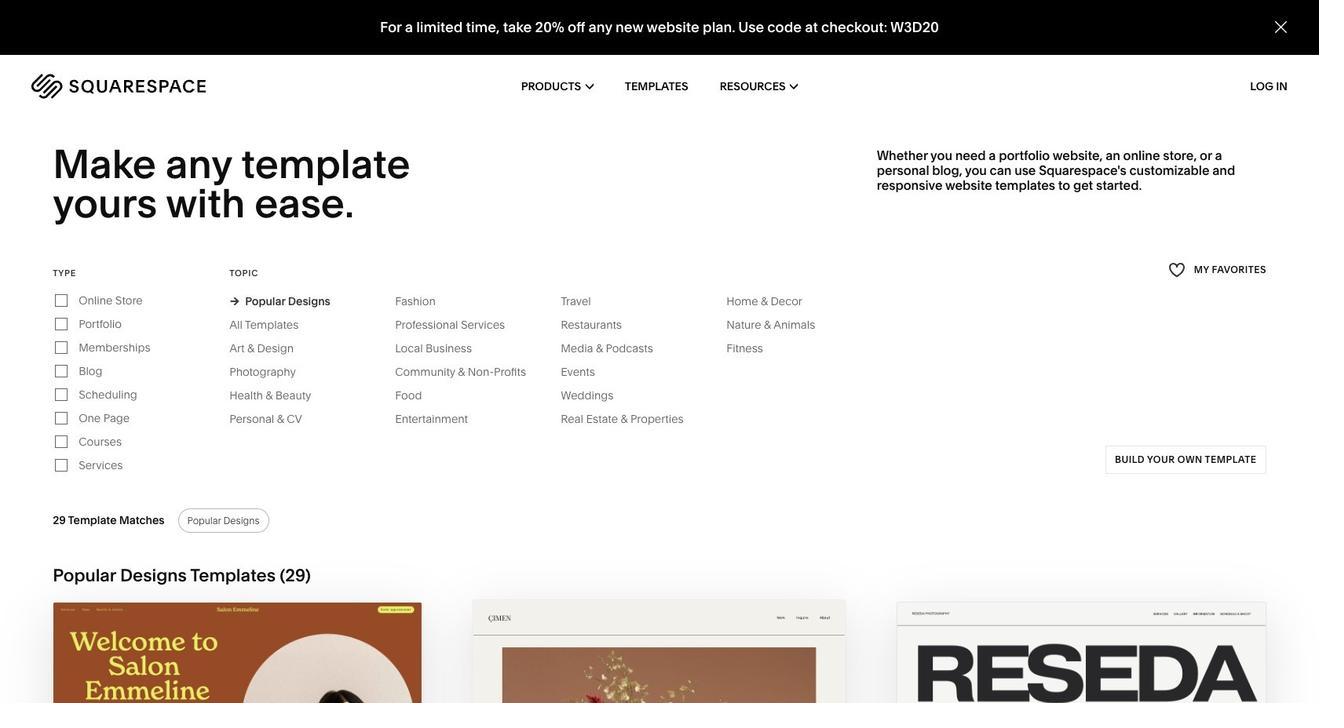Task type: describe. For each thing, give the bounding box(es) containing it.
emmeline image
[[54, 603, 422, 704]]

çimen image
[[473, 600, 846, 704]]

reseda image
[[897, 603, 1266, 704]]



Task type: locate. For each thing, give the bounding box(es) containing it.
main content
[[0, 0, 1319, 704]]



Task type: vqa. For each thing, say whether or not it's contained in the screenshot.
Local Business 'link'
no



